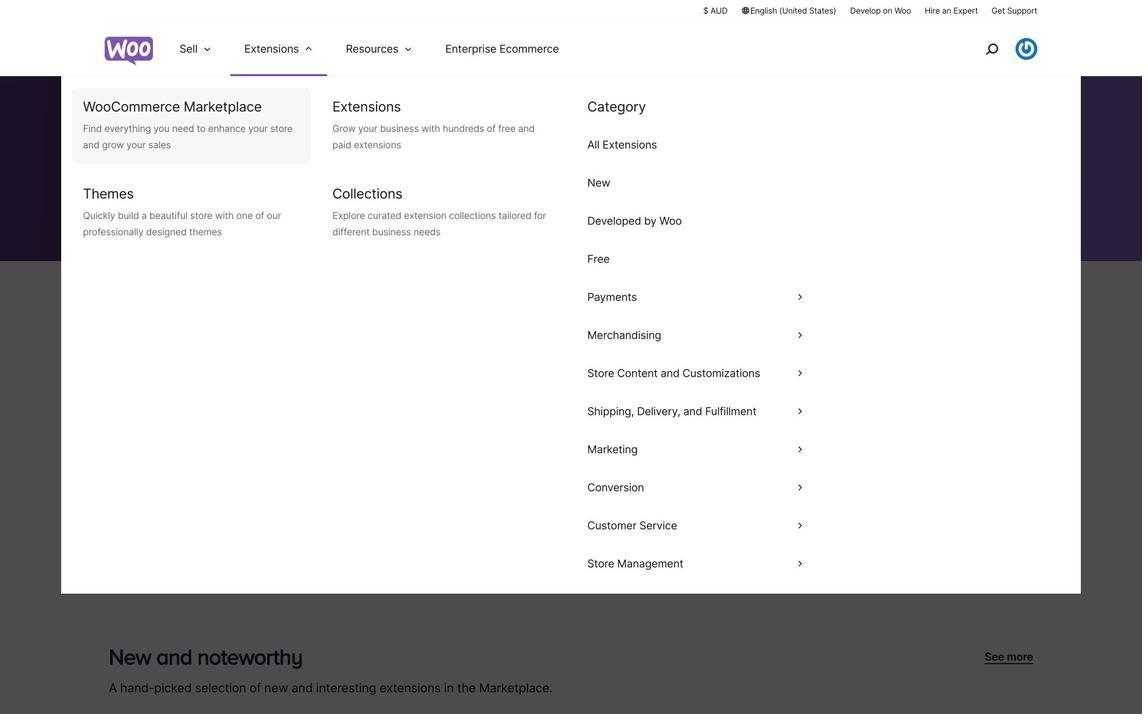 Task type: describe. For each thing, give the bounding box(es) containing it.
open account menu image
[[1016, 38, 1038, 60]]

search image
[[982, 38, 1003, 60]]



Task type: locate. For each thing, give the bounding box(es) containing it.
service navigation menu element
[[957, 27, 1038, 71]]

None search field
[[105, 188, 445, 239]]



